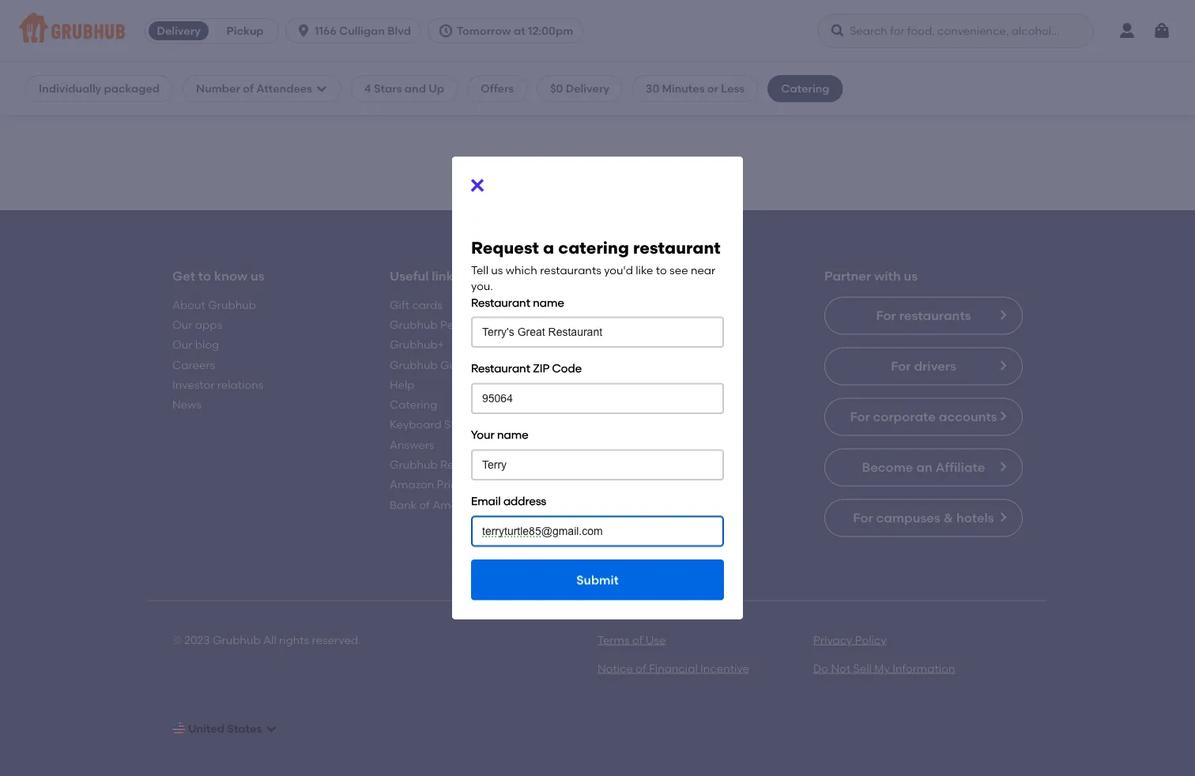 Task type: locate. For each thing, give the bounding box(es) containing it.
amazon prime deal link
[[390, 478, 495, 491]]

for inside for campuses & hotels 'link'
[[853, 510, 873, 525]]

for left drivers
[[891, 358, 911, 374]]

help
[[390, 378, 415, 391]]

a inside button
[[517, 189, 525, 203]]

0 vertical spatial catering
[[552, 189, 598, 203]]

2 our from the top
[[172, 338, 192, 351]]

to right get
[[198, 268, 211, 284]]

tell
[[471, 263, 489, 277]]

•
[[88, 99, 92, 113]]

sell
[[853, 662, 872, 675]]

restaurant down you.
[[471, 295, 530, 309]]

keyboard
[[390, 418, 442, 431]]

for inside for corporate accounts link
[[850, 409, 870, 424]]

for for for drivers
[[891, 358, 911, 374]]

for inside for drivers link
[[891, 358, 911, 374]]

new
[[527, 189, 549, 203]]

amazon
[[390, 478, 434, 491]]

of
[[243, 82, 254, 95], [419, 498, 430, 511], [632, 633, 643, 647], [636, 662, 646, 675]]

0 horizontal spatial closed
[[145, 14, 183, 27]]

svg image inside 1166 culligan blvd button
[[296, 23, 312, 39]]

offers
[[481, 82, 514, 95]]

to right like
[[656, 263, 667, 277]]

you'd
[[604, 263, 633, 277]]

language select image
[[172, 722, 185, 735]]

0 horizontal spatial see
[[539, 167, 558, 180]]

name
[[533, 295, 564, 309], [497, 428, 529, 442]]

restaurants up drivers
[[899, 308, 971, 323]]

our up careers "link"
[[172, 338, 192, 351]]

for left campuses
[[853, 510, 873, 525]]

for for for corporate accounts
[[850, 409, 870, 424]]

for down partner with us
[[876, 308, 896, 323]]

svg image
[[1153, 21, 1172, 40], [438, 23, 454, 39], [315, 82, 328, 95], [468, 176, 487, 195]]

for campuses & hotels
[[853, 510, 994, 525]]

submit
[[576, 573, 619, 587]]

notice of financial incentive link
[[598, 662, 749, 675]]

0 horizontal spatial svg image
[[265, 722, 278, 735]]

0 horizontal spatial delivery
[[157, 24, 201, 38]]

restaurant inside 'request a catering restaurant tell us which restaurants you'd like to see near you.'
[[633, 238, 721, 258]]

1 vertical spatial restaurant
[[471, 362, 530, 375]]

1 vertical spatial our
[[172, 338, 192, 351]]

campuses
[[876, 510, 941, 525]]

get
[[172, 268, 195, 284]]

delivery up the abuela 'link'
[[157, 24, 201, 38]]

1 vertical spatial catering
[[390, 398, 437, 411]]

main content
[[0, 0, 1195, 776]]

1 horizontal spatial name
[[533, 295, 564, 309]]

Email address email field
[[471, 516, 724, 547]]

see up the new
[[539, 167, 558, 180]]

catering
[[781, 82, 830, 95], [390, 398, 437, 411]]

prime
[[437, 478, 468, 491]]

individually packaged
[[39, 82, 160, 95]]

of right notice
[[636, 662, 646, 675]]

become an affiliate
[[862, 459, 985, 475]]

america
[[433, 498, 479, 511]]

grubhub down "know"
[[208, 298, 256, 311]]

0 horizontal spatial restaurants
[[540, 263, 601, 277]]

us right like
[[694, 268, 708, 284]]

name for restaurant name
[[533, 295, 564, 309]]

get to know us
[[172, 268, 264, 284]]

1 vertical spatial restaurants
[[899, 308, 971, 323]]

of left use
[[632, 633, 643, 647]]

of inside gift cards grubhub perks grubhub+ grubhub guarantee help catering keyboard shortcuts answers grubhub rewards amazon prime deal bank of america
[[419, 498, 430, 511]]

a right "request"
[[543, 238, 554, 258]]

star icon image
[[35, 100, 47, 112]]

a left the new
[[517, 189, 525, 203]]

delivery inside 'button'
[[157, 24, 201, 38]]

catering down what
[[552, 189, 598, 203]]

states
[[227, 722, 262, 735]]

1 vertical spatial name
[[497, 428, 529, 442]]

1 vertical spatial restaurant
[[633, 238, 721, 258]]

subscription pass image
[[35, 83, 49, 94]]

help link
[[390, 378, 415, 391]]

closed
[[145, 14, 183, 27], [255, 99, 292, 113]]

grubhub perks link
[[390, 318, 469, 331]]

catering inside button
[[552, 189, 598, 203]]

the abuela
[[52, 81, 123, 97]]

0 vertical spatial see
[[539, 167, 558, 180]]

0 vertical spatial our
[[172, 318, 192, 331]]

request
[[471, 238, 539, 258]]

closed up the abuela 'link'
[[145, 14, 183, 27]]

catering up you'd
[[558, 238, 629, 258]]

packaged
[[104, 82, 160, 95]]

what
[[561, 167, 588, 180]]

news
[[172, 398, 202, 411]]

1 vertical spatial catering
[[558, 238, 629, 258]]

culligan
[[339, 24, 385, 38]]

grubhub down for?
[[676, 189, 724, 203]]

1 horizontal spatial delivery
[[566, 82, 609, 95]]

0 horizontal spatial name
[[497, 428, 529, 442]]

0 horizontal spatial a
[[517, 189, 525, 203]]

0 vertical spatial closed
[[145, 14, 183, 27]]

restaurant down "looking"
[[600, 189, 656, 203]]

1 vertical spatial closed
[[255, 99, 292, 113]]

1 horizontal spatial svg image
[[296, 23, 312, 39]]

1 horizontal spatial with
[[874, 268, 901, 284]]

1 vertical spatial delivery
[[566, 82, 609, 95]]

with for connect
[[664, 268, 691, 284]]

2 restaurant from the top
[[471, 362, 530, 375]]

for inside for restaurants link
[[876, 308, 896, 323]]

a for request
[[543, 238, 554, 258]]

Restaurant name text field
[[471, 317, 724, 348]]

reserved.
[[312, 633, 361, 647]]

answers
[[390, 438, 434, 451]]

catering right less
[[781, 82, 830, 95]]

bank
[[390, 498, 417, 511]]

of for number
[[243, 82, 254, 95]]

links
[[432, 268, 460, 284]]

accounts
[[939, 409, 997, 424]]

1 restaurant from the top
[[471, 295, 530, 309]]

for left the corporate
[[850, 409, 870, 424]]

careers
[[172, 358, 215, 371]]

for campuses & hotels link
[[824, 499, 1023, 537]]

for?
[[667, 167, 687, 180]]

0 vertical spatial a
[[517, 189, 525, 203]]

Your name text field
[[471, 449, 724, 481]]

looking
[[625, 167, 664, 180]]

instagram link
[[607, 338, 662, 351]]

us right tell
[[491, 263, 503, 277]]

do not sell my information link
[[813, 662, 955, 675]]

1 horizontal spatial to
[[656, 263, 667, 277]]

blog
[[195, 338, 219, 351]]

for for for campuses & hotels
[[853, 510, 873, 525]]

of for terms
[[632, 633, 643, 647]]

0 vertical spatial restaurant
[[471, 295, 530, 309]]

tomorrow
[[457, 24, 511, 38]]

restaurant
[[600, 189, 656, 203], [633, 238, 721, 258]]

1166 culligan blvd button
[[285, 18, 428, 43]]

address
[[503, 494, 546, 508]]

gift
[[390, 298, 410, 311]]

for
[[876, 308, 896, 323], [891, 358, 911, 374], [850, 409, 870, 424], [853, 510, 873, 525]]

0 vertical spatial restaurant
[[600, 189, 656, 203]]

restaurant left zip
[[471, 362, 530, 375]]

of right 'number'
[[243, 82, 254, 95]]

for restaurants
[[876, 308, 971, 323]]

our down about
[[172, 318, 192, 331]]

and
[[405, 82, 426, 95]]

restaurants left you'd
[[540, 263, 601, 277]]

0 horizontal spatial to
[[198, 268, 211, 284]]

for
[[659, 189, 674, 203]]

catering up 'keyboard'
[[390, 398, 437, 411]]

of for notice
[[636, 662, 646, 675]]

rights
[[279, 633, 309, 647]]

of right bank
[[419, 498, 430, 511]]

united states button
[[172, 715, 278, 743]]

with right partner
[[874, 268, 901, 284]]

shortcuts
[[444, 418, 495, 431]]

attendees
[[256, 82, 312, 95]]

catering
[[552, 189, 598, 203], [558, 238, 629, 258]]

use
[[646, 633, 666, 647]]

drivers
[[914, 358, 956, 374]]

see left near
[[670, 263, 688, 277]]

0 horizontal spatial catering
[[390, 398, 437, 411]]

see inside 'request a catering restaurant tell us which restaurants you'd like to see near you.'
[[670, 263, 688, 277]]

1 with from the left
[[664, 268, 691, 284]]

twitter
[[607, 318, 643, 331]]

closed down attendees
[[255, 99, 292, 113]]

1 horizontal spatial catering
[[781, 82, 830, 95]]

0 vertical spatial catering
[[781, 82, 830, 95]]

to inside 'request a catering restaurant tell us which restaurants you'd like to see near you.'
[[656, 263, 667, 277]]

grubhub+ link
[[390, 338, 444, 351]]

1 horizontal spatial see
[[670, 263, 688, 277]]

name down which
[[533, 295, 564, 309]]

us right "know"
[[251, 268, 264, 284]]

name right your at the bottom
[[497, 428, 529, 442]]

0 vertical spatial delivery
[[157, 24, 201, 38]]

answers link
[[390, 438, 434, 451]]

bank of america link
[[390, 498, 479, 511]]

name for your name
[[497, 428, 529, 442]]

restaurant up the connect with us
[[633, 238, 721, 258]]

abuela
[[78, 81, 123, 97]]

0 vertical spatial name
[[533, 295, 564, 309]]

grubhub inside button
[[676, 189, 724, 203]]

1 horizontal spatial a
[[543, 238, 554, 258]]

delivery right $0
[[566, 82, 609, 95]]

with left near
[[664, 268, 691, 284]]

2 with from the left
[[874, 268, 901, 284]]

1 vertical spatial a
[[543, 238, 554, 258]]

svg image
[[296, 23, 312, 39], [830, 23, 846, 39], [265, 722, 278, 735]]

useful
[[390, 268, 429, 284]]

a inside 'request a catering restaurant tell us which restaurants you'd like to see near you.'
[[543, 238, 554, 258]]

about grubhub link
[[172, 298, 256, 311]]

$0
[[550, 82, 563, 95]]

restaurant name
[[471, 295, 564, 309]]

our blog link
[[172, 338, 219, 351]]

0 vertical spatial restaurants
[[540, 263, 601, 277]]

0 horizontal spatial with
[[664, 268, 691, 284]]

1 vertical spatial see
[[670, 263, 688, 277]]



Task type: vqa. For each thing, say whether or not it's contained in the screenshot.
middle "• American"
no



Task type: describe. For each thing, give the bounding box(es) containing it.
4 stars and up
[[364, 82, 444, 95]]

like
[[636, 263, 653, 277]]

number
[[196, 82, 240, 95]]

us inside 'request a catering restaurant tell us which restaurants you'd like to see near you.'
[[491, 263, 503, 277]]

affiliate
[[936, 459, 985, 475]]

1 horizontal spatial closed
[[255, 99, 292, 113]]

restaurant for restaurant zip code
[[471, 362, 530, 375]]

3.6 (5)
[[51, 99, 84, 113]]

near
[[691, 263, 716, 277]]

tomorrow at 12:00pm button
[[428, 18, 590, 43]]

about
[[172, 298, 205, 311]]

terms
[[598, 633, 630, 647]]

main content containing the abuela
[[0, 0, 1195, 776]]

for restaurants link
[[824, 297, 1023, 335]]

30
[[646, 82, 659, 95]]

become an affiliate link
[[824, 449, 1023, 486]]

your name
[[471, 428, 529, 442]]

for corporate accounts link
[[824, 398, 1023, 436]]

useful links
[[390, 268, 460, 284]]

grubhub inside the about grubhub our apps our blog careers investor relations news
[[208, 298, 256, 311]]

suggest a new catering restaurant for grubhub
[[471, 189, 724, 203]]

know
[[214, 268, 247, 284]]

do not sell my information
[[813, 662, 955, 675]]

investor
[[172, 378, 215, 391]]

(5)
[[70, 99, 84, 113]]

12:00pm
[[528, 24, 573, 38]]

gift cards link
[[390, 298, 443, 311]]

restaurant zip code
[[471, 362, 582, 375]]

rewards
[[440, 458, 487, 471]]

1166 culligan blvd
[[315, 24, 411, 38]]

2 horizontal spatial svg image
[[830, 23, 846, 39]]

our apps link
[[172, 318, 222, 331]]

apps
[[195, 318, 222, 331]]

4
[[364, 82, 371, 95]]

grubhub guarantee link
[[390, 358, 499, 371]]

a for suggest
[[517, 189, 525, 203]]

an
[[916, 459, 933, 475]]

30 minutes or less
[[646, 82, 745, 95]]

tomorrow at 12:00pm
[[457, 24, 573, 38]]

request a catering restaurant tell us which restaurants you'd like to see near you.
[[471, 238, 721, 293]]

the abuela link
[[35, 80, 292, 98]]

for for for restaurants
[[876, 308, 896, 323]]

restaurant inside button
[[600, 189, 656, 203]]

corporate
[[873, 409, 936, 424]]

incentive
[[700, 662, 749, 675]]

twitter instagram
[[607, 318, 662, 351]]

don't
[[508, 167, 537, 180]]

with for partner
[[874, 268, 901, 284]]

delivery inside main content
[[566, 82, 609, 95]]

my
[[875, 662, 890, 675]]

guarantee
[[440, 358, 499, 371]]

hotels
[[956, 510, 994, 525]]

$0 delivery
[[550, 82, 609, 95]]

grubhub down the gift cards link
[[390, 318, 438, 331]]

restaurant for restaurant name
[[471, 295, 530, 309]]

1 our from the top
[[172, 318, 192, 331]]

svg image inside main content
[[315, 82, 328, 95]]

information
[[893, 662, 955, 675]]

notice
[[598, 662, 633, 675]]

grubhub left "all"
[[213, 633, 261, 647]]

main navigation navigation
[[0, 0, 1195, 62]]

suggest
[[471, 189, 515, 203]]

minutes
[[662, 82, 705, 95]]

for drivers
[[891, 358, 956, 374]]

catering inside 'request a catering restaurant tell us which restaurants you'd like to see near you.'
[[558, 238, 629, 258]]

which
[[506, 263, 537, 277]]

become
[[862, 459, 913, 475]]

financial
[[649, 662, 698, 675]]

connect with us
[[607, 268, 708, 284]]

see inside main content
[[539, 167, 558, 180]]

us up for restaurants
[[904, 268, 918, 284]]

or
[[707, 82, 719, 95]]

blvd
[[388, 24, 411, 38]]

notice of financial incentive
[[598, 662, 749, 675]]

all
[[263, 633, 276, 647]]

for drivers link
[[824, 347, 1023, 385]]

pickup
[[227, 24, 264, 38]]

relations
[[217, 378, 264, 391]]

svg image inside tomorrow at 12:00pm button
[[438, 23, 454, 39]]

restaurants inside 'request a catering restaurant tell us which restaurants you'd like to see near you.'
[[540, 263, 601, 277]]

less
[[721, 82, 745, 95]]

1166
[[315, 24, 337, 38]]

zip
[[533, 362, 550, 375]]

the abuela logo image
[[113, 0, 214, 71]]

code
[[552, 362, 582, 375]]

grubhub down grubhub+
[[390, 358, 438, 371]]

catering inside gift cards grubhub perks grubhub+ grubhub guarantee help catering keyboard shortcuts answers grubhub rewards amazon prime deal bank of america
[[390, 398, 437, 411]]

submit link
[[471, 560, 724, 600]]

news link
[[172, 398, 202, 411]]

individually
[[39, 82, 101, 95]]

to inside main content
[[198, 268, 211, 284]]

grubhub down answers
[[390, 458, 438, 471]]

instagram
[[607, 338, 662, 351]]

your
[[471, 428, 495, 442]]

1 horizontal spatial restaurants
[[899, 308, 971, 323]]

email address
[[471, 494, 546, 508]]

number of attendees
[[196, 82, 312, 95]]

for corporate accounts
[[850, 409, 997, 424]]

Restaurant ZIP Code telephone field
[[471, 383, 724, 414]]

delivery button
[[146, 18, 212, 43]]

keyboard shortcuts link
[[390, 418, 495, 431]]

privacy policy
[[813, 633, 887, 647]]

partner with us
[[824, 268, 918, 284]]

grubhub+
[[390, 338, 444, 351]]

the
[[52, 81, 75, 97]]

united
[[188, 722, 225, 735]]

you're
[[590, 167, 623, 180]]



